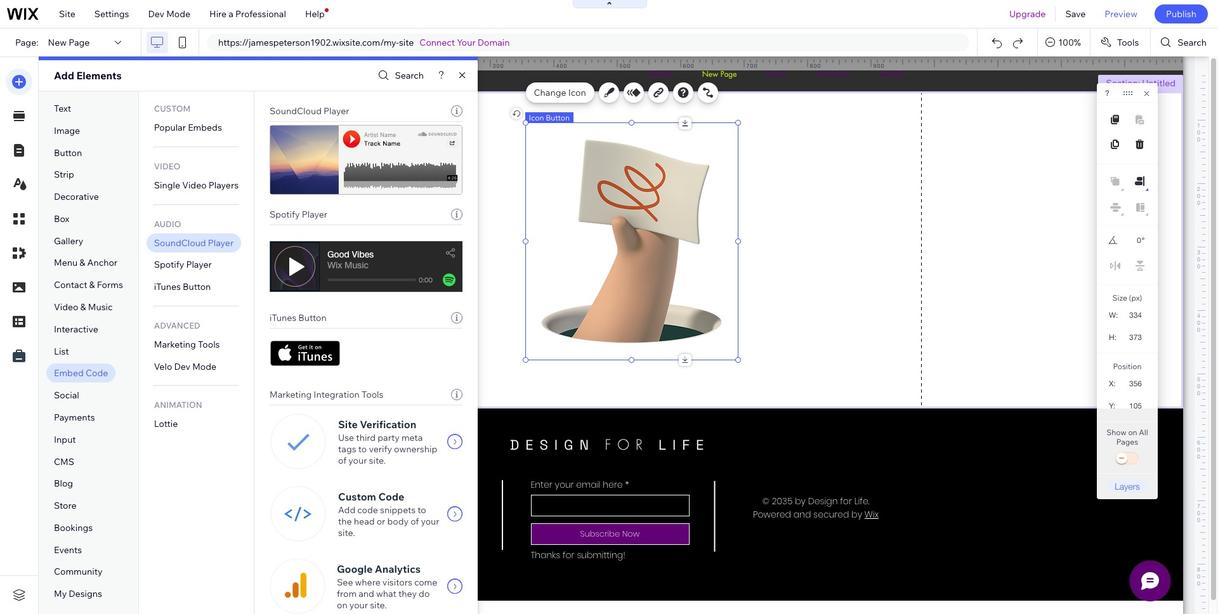 Task type: locate. For each thing, give the bounding box(es) containing it.
1 horizontal spatial spotify
[[270, 209, 300, 220]]

1 vertical spatial your
[[421, 516, 440, 527]]

code up the snippets
[[379, 491, 404, 503]]

meta
[[402, 432, 423, 444]]

& for menu
[[80, 257, 85, 269]]

0 horizontal spatial to
[[358, 444, 367, 455]]

of down use on the bottom left of the page
[[338, 455, 347, 466]]

site. down where
[[370, 600, 387, 611]]

0 horizontal spatial search
[[395, 70, 424, 81]]

1 horizontal spatial itunes button
[[270, 312, 327, 324]]

0 vertical spatial video
[[154, 161, 180, 171]]

0 vertical spatial site.
[[369, 455, 386, 466]]

do
[[419, 588, 430, 600]]

gallery
[[54, 235, 83, 247]]

on down the see
[[337, 600, 348, 611]]

1 horizontal spatial site
[[338, 418, 358, 431]]

advanced
[[154, 320, 200, 331]]

2 vertical spatial &
[[80, 301, 86, 313]]

1 vertical spatial &
[[89, 279, 95, 291]]

of for site verification
[[338, 455, 347, 466]]

2 vertical spatial site.
[[370, 600, 387, 611]]

1 vertical spatial itunes
[[270, 312, 296, 324]]

your inside the custom code add code snippets to the head or body of your site.
[[421, 516, 440, 527]]

marketing left integration
[[270, 389, 312, 400]]

site inside site verification use third party meta tags to verify ownership of your site.
[[338, 418, 358, 431]]

1 vertical spatial video
[[182, 179, 207, 191]]

1 horizontal spatial of
[[411, 516, 419, 527]]

to
[[358, 444, 367, 455], [418, 505, 426, 516]]

they
[[399, 588, 417, 600]]

save
[[1066, 8, 1086, 20]]

2 horizontal spatial video
[[182, 179, 207, 191]]

1 vertical spatial icon
[[529, 113, 544, 122]]

menu & anchor
[[54, 257, 117, 269]]

your down where
[[350, 600, 368, 611]]

audio
[[154, 219, 181, 229]]

all
[[1139, 428, 1148, 437]]

see
[[337, 577, 353, 588]]

0 horizontal spatial site
[[59, 8, 75, 20]]

1 vertical spatial site.
[[338, 527, 355, 539]]

add inside the custom code add code snippets to the head or body of your site.
[[338, 505, 356, 516]]

icon down change
[[529, 113, 544, 122]]

1 vertical spatial search button
[[375, 66, 424, 85]]

1 vertical spatial spotify player
[[154, 259, 212, 271]]

1 horizontal spatial on
[[1129, 428, 1138, 437]]

mode
[[166, 8, 190, 20], [192, 361, 216, 372]]

show
[[1107, 428, 1127, 437]]

your for code
[[421, 516, 440, 527]]

upgrade
[[1010, 8, 1046, 20]]

list
[[54, 346, 69, 357]]

dev right velo
[[174, 361, 190, 372]]

your down third
[[349, 455, 367, 466]]

1 vertical spatial code
[[379, 491, 404, 503]]

1 vertical spatial on
[[337, 600, 348, 611]]

custom up code
[[338, 491, 376, 503]]

0 vertical spatial add
[[54, 69, 74, 82]]

300
[[493, 62, 504, 69]]

help
[[305, 8, 325, 20]]

0 vertical spatial of
[[338, 455, 347, 466]]

payments
[[54, 412, 95, 423]]

search down site
[[395, 70, 424, 81]]

to right tags
[[358, 444, 367, 455]]

tools
[[1117, 37, 1139, 48], [198, 339, 220, 350], [362, 389, 384, 400]]

0 vertical spatial on
[[1129, 428, 1138, 437]]

1 vertical spatial marketing
[[270, 389, 312, 400]]

0 vertical spatial custom
[[154, 103, 191, 114]]

& left "music"
[[80, 301, 86, 313]]

your for verification
[[349, 455, 367, 466]]

custom inside the custom code add code snippets to the head or body of your site.
[[338, 491, 376, 503]]

code for custom
[[379, 491, 404, 503]]

your
[[349, 455, 367, 466], [421, 516, 440, 527], [350, 600, 368, 611]]

save button
[[1056, 0, 1096, 28]]

& right menu
[[80, 257, 85, 269]]

1 horizontal spatial tools
[[362, 389, 384, 400]]

0 vertical spatial search button
[[1151, 29, 1218, 56]]

site. inside the custom code add code snippets to the head or body of your site.
[[338, 527, 355, 539]]

0 horizontal spatial soundcloud
[[154, 237, 206, 248]]

tools down preview button
[[1117, 37, 1139, 48]]

site verification use third party meta tags to verify ownership of your site.
[[338, 418, 437, 466]]

1 vertical spatial itunes button
[[270, 312, 327, 324]]

0 vertical spatial mode
[[166, 8, 190, 20]]

video right single
[[182, 179, 207, 191]]

your right body
[[421, 516, 440, 527]]

1 horizontal spatial icon
[[568, 87, 586, 98]]

integration
[[314, 389, 360, 400]]

video
[[154, 161, 180, 171], [182, 179, 207, 191], [54, 301, 78, 313]]

2 vertical spatial your
[[350, 600, 368, 611]]

connect
[[420, 37, 455, 48]]

itunes button
[[154, 281, 211, 293], [270, 312, 327, 324]]

add up text
[[54, 69, 74, 82]]

1 horizontal spatial video
[[154, 161, 180, 171]]

icon
[[568, 87, 586, 98], [529, 113, 544, 122]]

& left forms on the top left of page
[[89, 279, 95, 291]]

1 horizontal spatial itunes
[[270, 312, 296, 324]]

0 vertical spatial soundcloud
[[270, 105, 322, 117]]

site up use on the bottom left of the page
[[338, 418, 358, 431]]

to inside the custom code add code snippets to the head or body of your site.
[[418, 505, 426, 516]]

0 horizontal spatial of
[[338, 455, 347, 466]]

0 vertical spatial your
[[349, 455, 367, 466]]

add left code
[[338, 505, 356, 516]]

tools inside button
[[1117, 37, 1139, 48]]

https://jamespeterson1902.wixsite.com/my-
[[218, 37, 399, 48]]

mode down marketing tools
[[192, 361, 216, 372]]

1 vertical spatial add
[[338, 505, 356, 516]]

0 vertical spatial tools
[[1117, 37, 1139, 48]]

0 vertical spatial spotify
[[270, 209, 300, 220]]

contact & forms
[[54, 279, 123, 291]]

0 horizontal spatial code
[[86, 368, 108, 379]]

1 vertical spatial tools
[[198, 339, 220, 350]]

2 horizontal spatial tools
[[1117, 37, 1139, 48]]

900
[[874, 62, 885, 69]]

1 horizontal spatial search button
[[1151, 29, 1218, 56]]

code right embed
[[86, 368, 108, 379]]

0 horizontal spatial dev
[[148, 8, 164, 20]]

animation
[[154, 400, 202, 410]]

0 vertical spatial itunes
[[154, 281, 181, 293]]

1 horizontal spatial marketing
[[270, 389, 312, 400]]

my designs
[[54, 588, 102, 600]]

snippets
[[380, 505, 416, 516]]

1 vertical spatial to
[[418, 505, 426, 516]]

mode left hire
[[166, 8, 190, 20]]

of inside the custom code add code snippets to the head or body of your site.
[[411, 516, 419, 527]]

player
[[324, 105, 349, 117], [302, 209, 327, 220], [208, 237, 234, 248], [186, 259, 212, 271]]

0 horizontal spatial on
[[337, 600, 348, 611]]

your inside site verification use third party meta tags to verify ownership of your site.
[[349, 455, 367, 466]]

1 horizontal spatial search
[[1178, 37, 1207, 48]]

h:
[[1109, 333, 1117, 342]]

site
[[59, 8, 75, 20], [338, 418, 358, 431]]

use
[[338, 432, 354, 444]]

code inside the custom code add code snippets to the head or body of your site.
[[379, 491, 404, 503]]

0 horizontal spatial marketing
[[154, 339, 196, 350]]

video up single
[[154, 161, 180, 171]]

google
[[337, 563, 373, 576]]

1 vertical spatial dev
[[174, 361, 190, 372]]

contact
[[54, 279, 87, 291]]

size (px)
[[1113, 293, 1143, 303]]

1 horizontal spatial add
[[338, 505, 356, 516]]

0 horizontal spatial icon
[[529, 113, 544, 122]]

dev right settings on the left of page
[[148, 8, 164, 20]]

video & music
[[54, 301, 113, 313]]

tools up verification
[[362, 389, 384, 400]]

social
[[54, 390, 79, 401]]

icon button
[[529, 113, 570, 122]]

0 horizontal spatial mode
[[166, 8, 190, 20]]

publish
[[1166, 8, 1197, 20]]

1 horizontal spatial soundcloud player
[[270, 105, 349, 117]]

hire
[[209, 8, 227, 20]]

soundcloud
[[270, 105, 322, 117], [154, 237, 206, 248]]

site. left or
[[338, 527, 355, 539]]

site. down party
[[369, 455, 386, 466]]

menu
[[54, 257, 78, 269]]

2 vertical spatial tools
[[362, 389, 384, 400]]

players
[[209, 179, 239, 191]]

0 vertical spatial site
[[59, 8, 75, 20]]

input
[[54, 434, 76, 445]]

position
[[1113, 362, 1142, 371]]

code for embed
[[86, 368, 108, 379]]

0 vertical spatial marketing
[[154, 339, 196, 350]]

of right body
[[411, 516, 419, 527]]

search
[[1178, 37, 1207, 48], [395, 70, 424, 81]]

0 horizontal spatial tools
[[198, 339, 220, 350]]

verify
[[369, 444, 392, 455]]

1 horizontal spatial to
[[418, 505, 426, 516]]

0 horizontal spatial custom
[[154, 103, 191, 114]]

0 vertical spatial to
[[358, 444, 367, 455]]

search button down publish
[[1151, 29, 1218, 56]]

1 vertical spatial of
[[411, 516, 419, 527]]

video down the contact
[[54, 301, 78, 313]]

soundcloud player
[[270, 105, 349, 117], [154, 237, 234, 248]]

custom code add code snippets to the head or body of your site.
[[338, 491, 440, 539]]

custom up popular
[[154, 103, 191, 114]]

on
[[1129, 428, 1138, 437], [337, 600, 348, 611]]

1 horizontal spatial spotify player
[[270, 209, 327, 220]]

of inside site verification use third party meta tags to verify ownership of your site.
[[338, 455, 347, 466]]

search down publish
[[1178, 37, 1207, 48]]

None text field
[[1124, 232, 1141, 249], [1123, 307, 1147, 324], [1122, 397, 1147, 414], [1124, 232, 1141, 249], [1123, 307, 1147, 324], [1122, 397, 1147, 414]]

to right the snippets
[[418, 505, 426, 516]]

0 vertical spatial itunes button
[[154, 281, 211, 293]]

0 vertical spatial soundcloud player
[[270, 105, 349, 117]]

500
[[620, 62, 631, 69]]

0 vertical spatial &
[[80, 257, 85, 269]]

0 horizontal spatial soundcloud player
[[154, 237, 234, 248]]

icon right change
[[568, 87, 586, 98]]

? button
[[1105, 89, 1110, 98]]

forms
[[97, 279, 123, 291]]

1 horizontal spatial code
[[379, 491, 404, 503]]

&
[[80, 257, 85, 269], [89, 279, 95, 291], [80, 301, 86, 313]]

site up new page
[[59, 8, 75, 20]]

code
[[86, 368, 108, 379], [379, 491, 404, 503]]

1 vertical spatial custom
[[338, 491, 376, 503]]

a
[[229, 8, 233, 20]]

1 vertical spatial search
[[395, 70, 424, 81]]

tools button
[[1091, 29, 1151, 56]]

1 horizontal spatial dev
[[174, 361, 190, 372]]

search button down site
[[375, 66, 424, 85]]

on inside the google analytics see where visitors come from and what they do on your site.
[[337, 600, 348, 611]]

None text field
[[1123, 329, 1147, 346], [1122, 375, 1147, 392], [1123, 329, 1147, 346], [1122, 375, 1147, 392]]

preview button
[[1096, 0, 1147, 28]]

1 horizontal spatial custom
[[338, 491, 376, 503]]

tools up velo dev mode
[[198, 339, 220, 350]]

2 vertical spatial video
[[54, 301, 78, 313]]

button
[[546, 113, 570, 122], [54, 147, 82, 158], [183, 281, 211, 293], [298, 312, 327, 324]]

preview
[[1105, 8, 1138, 20]]

0 horizontal spatial spotify
[[154, 259, 184, 271]]

on left all
[[1129, 428, 1138, 437]]

0 vertical spatial code
[[86, 368, 108, 379]]

spotify player
[[270, 209, 327, 220], [154, 259, 212, 271]]

site. inside site verification use third party meta tags to verify ownership of your site.
[[369, 455, 386, 466]]

embeds
[[188, 122, 222, 133]]

custom for custom code add code snippets to the head or body of your site.
[[338, 491, 376, 503]]

0 horizontal spatial video
[[54, 301, 78, 313]]

pages
[[1117, 437, 1139, 447]]

400
[[556, 62, 568, 69]]

to inside site verification use third party meta tags to verify ownership of your site.
[[358, 444, 367, 455]]

1 horizontal spatial mode
[[192, 361, 216, 372]]

1 vertical spatial site
[[338, 418, 358, 431]]

1 vertical spatial soundcloud player
[[154, 237, 234, 248]]

domain
[[478, 37, 510, 48]]

marketing down advanced
[[154, 339, 196, 350]]

switch
[[1115, 450, 1140, 468]]

0 vertical spatial search
[[1178, 37, 1207, 48]]



Task type: vqa. For each thing, say whether or not it's contained in the screenshot.
SIGN
no



Task type: describe. For each thing, give the bounding box(es) containing it.
where
[[355, 577, 381, 588]]

popular
[[154, 122, 186, 133]]

your inside the google analytics see where visitors come from and what they do on your site.
[[350, 600, 368, 611]]

100%
[[1059, 37, 1081, 48]]

image
[[54, 125, 80, 136]]

on inside the show on all pages
[[1129, 428, 1138, 437]]

100% button
[[1038, 29, 1090, 56]]

text
[[54, 103, 71, 114]]

size
[[1113, 293, 1128, 303]]

(px)
[[1129, 293, 1143, 303]]

& for contact
[[89, 279, 95, 291]]

decorative
[[54, 191, 99, 203]]

popular embeds
[[154, 122, 222, 133]]

the
[[338, 516, 352, 527]]

y:
[[1109, 402, 1116, 411]]

change icon
[[534, 87, 586, 98]]

verification
[[360, 418, 416, 431]]

1 horizontal spatial soundcloud
[[270, 105, 322, 117]]

1 vertical spatial spotify
[[154, 259, 184, 271]]

section: untitled
[[1106, 77, 1176, 89]]

designs
[[69, 588, 102, 600]]

lottie
[[154, 418, 178, 430]]

community
[[54, 566, 103, 578]]

marketing tools
[[154, 339, 220, 350]]

video for video
[[154, 161, 180, 171]]

anchor
[[87, 257, 117, 269]]

code
[[357, 505, 378, 516]]

x:
[[1109, 379, 1116, 388]]

& for video
[[80, 301, 86, 313]]

settings
[[94, 8, 129, 20]]

site. for site
[[369, 455, 386, 466]]

new
[[48, 37, 67, 48]]

0 vertical spatial icon
[[568, 87, 586, 98]]

from
[[337, 588, 357, 600]]

box
[[54, 213, 69, 225]]

velo dev mode
[[154, 361, 216, 372]]

music
[[88, 301, 113, 313]]

0 horizontal spatial itunes button
[[154, 281, 211, 293]]

single video players
[[154, 179, 239, 191]]

site for site verification use third party meta tags to verify ownership of your site.
[[338, 418, 358, 431]]

layers button
[[1107, 480, 1148, 493]]

add elements
[[54, 69, 122, 82]]

0 horizontal spatial itunes
[[154, 281, 181, 293]]

ownership
[[394, 444, 437, 455]]

velo
[[154, 361, 172, 372]]

elements
[[76, 69, 122, 82]]

new page
[[48, 37, 90, 48]]

0 vertical spatial spotify player
[[270, 209, 327, 220]]

party
[[378, 432, 400, 444]]

events
[[54, 544, 82, 556]]

page
[[69, 37, 90, 48]]

my
[[54, 588, 67, 600]]

marketing for marketing integration tools
[[270, 389, 312, 400]]

section:
[[1106, 77, 1140, 89]]

0 vertical spatial dev
[[148, 8, 164, 20]]

site for site
[[59, 8, 75, 20]]

body
[[387, 516, 409, 527]]

of for custom code
[[411, 516, 419, 527]]

°
[[1142, 236, 1145, 245]]

untitled
[[1142, 77, 1176, 89]]

dev mode
[[148, 8, 190, 20]]

store
[[54, 500, 76, 512]]

1 vertical spatial mode
[[192, 361, 216, 372]]

1 vertical spatial soundcloud
[[154, 237, 206, 248]]

tags
[[338, 444, 356, 455]]

0 horizontal spatial spotify player
[[154, 259, 212, 271]]

change
[[534, 87, 566, 98]]

bookings
[[54, 522, 93, 534]]

w:
[[1109, 311, 1118, 320]]

custom for custom
[[154, 103, 191, 114]]

google analytics see where visitors come from and what they do on your site.
[[337, 563, 437, 611]]

0 horizontal spatial add
[[54, 69, 74, 82]]

marketing for marketing tools
[[154, 339, 196, 350]]

embed code
[[54, 368, 108, 379]]

embed
[[54, 368, 84, 379]]

hire a professional
[[209, 8, 286, 20]]

layers
[[1115, 481, 1140, 492]]

strip
[[54, 169, 74, 180]]

site. inside the google analytics see where visitors come from and what they do on your site.
[[370, 600, 387, 611]]

head
[[354, 516, 375, 527]]

third
[[356, 432, 376, 444]]

cms
[[54, 456, 74, 467]]

blog
[[54, 478, 73, 489]]

site. for custom
[[338, 527, 355, 539]]

0 horizontal spatial search button
[[375, 66, 424, 85]]

your
[[457, 37, 476, 48]]

single
[[154, 179, 180, 191]]

600
[[683, 62, 695, 69]]

and
[[359, 588, 374, 600]]

video for video & music
[[54, 301, 78, 313]]

what
[[376, 588, 397, 600]]



